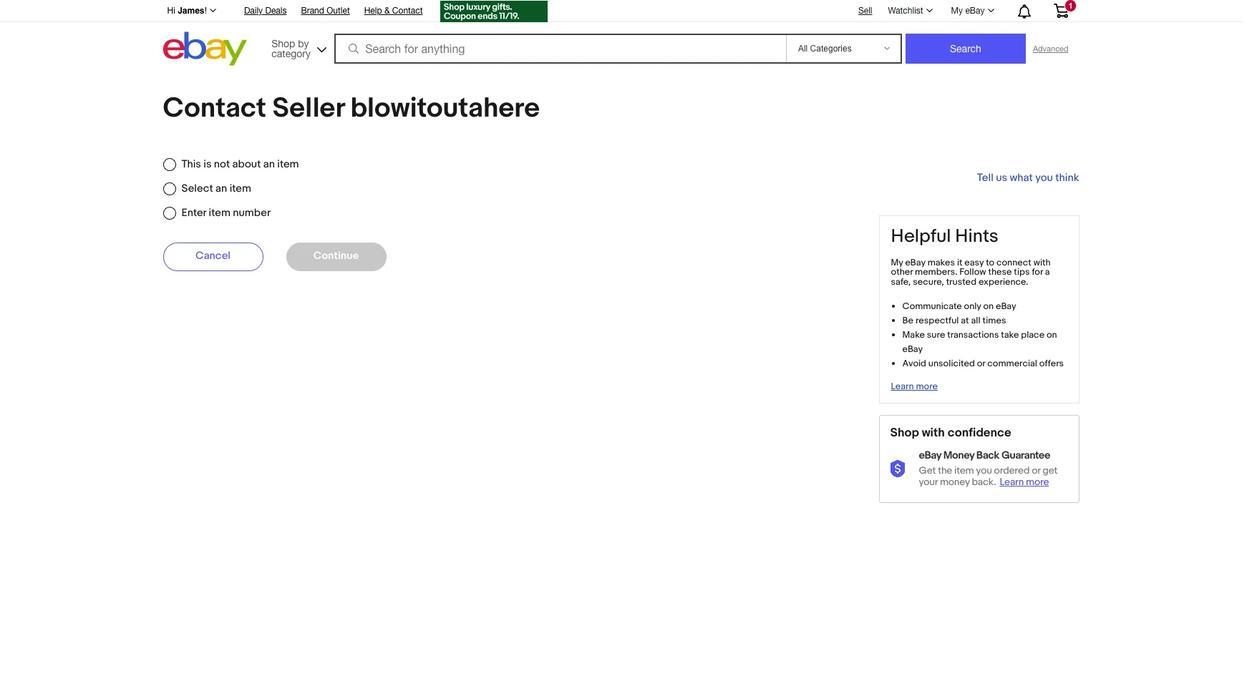 Task type: vqa. For each thing, say whether or not it's contained in the screenshot.
an to the left
yes



Task type: locate. For each thing, give the bounding box(es) containing it.
0 horizontal spatial you
[[976, 465, 992, 477]]

daily deals link
[[244, 4, 287, 19]]

contact seller blowitoutahere
[[163, 92, 540, 125]]

shop by category button
[[265, 32, 329, 63]]

1 vertical spatial more
[[1026, 476, 1049, 488]]

members.
[[915, 267, 958, 278]]

select an item
[[181, 182, 251, 195]]

seller
[[272, 92, 344, 125]]

0 vertical spatial or
[[977, 358, 985, 369]]

0 vertical spatial shop
[[271, 38, 295, 49]]

0 vertical spatial contact
[[392, 6, 423, 16]]

other
[[891, 267, 913, 278]]

0 vertical spatial learn more
[[891, 381, 938, 392]]

1 horizontal spatial contact
[[392, 6, 423, 16]]

ebay up get
[[919, 449, 941, 463]]

contact
[[392, 6, 423, 16], [163, 92, 266, 125]]

0 vertical spatial learn
[[891, 381, 914, 392]]

1 vertical spatial you
[[976, 465, 992, 477]]

0 vertical spatial my
[[951, 6, 963, 16]]

1 horizontal spatial learn more
[[1000, 476, 1049, 488]]

account navigation
[[159, 0, 1079, 24]]

number
[[233, 206, 271, 220]]

with right tips
[[1034, 257, 1051, 268]]

0 vertical spatial an
[[263, 157, 275, 171]]

with up money
[[922, 426, 945, 440]]

learn more link down avoid
[[891, 381, 938, 392]]

ebay right watchlist link
[[965, 6, 985, 16]]

sell link
[[852, 5, 879, 15]]

my up the safe,
[[891, 257, 903, 268]]

1
[[1068, 1, 1073, 10]]

the
[[938, 465, 952, 477]]

shop inside the shop by category
[[271, 38, 295, 49]]

you right what
[[1035, 171, 1053, 185]]

you down ebay money back guarantee
[[976, 465, 992, 477]]

learn more link
[[891, 381, 938, 392], [1000, 476, 1053, 488]]

1 vertical spatial learn
[[1000, 476, 1024, 488]]

respectful
[[916, 315, 959, 326]]

1 vertical spatial my
[[891, 257, 903, 268]]

Search for anything text field
[[337, 35, 783, 62]]

learn more down guarantee
[[1000, 476, 1049, 488]]

ebay up secure,
[[905, 257, 926, 268]]

item down money
[[954, 465, 974, 477]]

1 horizontal spatial learn
[[1000, 476, 1024, 488]]

0 vertical spatial on
[[983, 301, 994, 312]]

0 horizontal spatial shop
[[271, 38, 295, 49]]

0 horizontal spatial learn more
[[891, 381, 938, 392]]

my inside my ebay makes it easy to connect with other members. follow these tips for a safe, secure, trusted experience.
[[891, 257, 903, 268]]

ebay
[[965, 6, 985, 16], [905, 257, 926, 268], [996, 301, 1016, 312], [902, 344, 923, 355], [919, 449, 941, 463]]

1 vertical spatial contact
[[163, 92, 266, 125]]

or inside communicate only on ebay be respectful at all times make sure transactions take place on ebay avoid unsolicited or commercial offers
[[977, 358, 985, 369]]

contact right &
[[392, 6, 423, 16]]

confidence
[[948, 426, 1011, 440]]

item
[[277, 157, 299, 171], [230, 182, 251, 195], [209, 206, 230, 220], [954, 465, 974, 477]]

category
[[271, 48, 311, 59]]

0 horizontal spatial learn
[[891, 381, 914, 392]]

0 horizontal spatial more
[[916, 381, 938, 392]]

watchlist link
[[880, 2, 939, 19]]

None submit
[[906, 34, 1026, 64]]

on
[[983, 301, 994, 312], [1047, 329, 1057, 341]]

my right watchlist link
[[951, 6, 963, 16]]

get the item you ordered or get your money back.
[[919, 465, 1058, 488]]

trusted
[[946, 276, 977, 288]]

contact up "is"
[[163, 92, 266, 125]]

shop
[[271, 38, 295, 49], [890, 426, 919, 440]]

on up times
[[983, 301, 994, 312]]

cancel
[[195, 249, 231, 262]]

an right about
[[263, 157, 275, 171]]

cancel link
[[163, 243, 263, 271]]

get
[[919, 465, 936, 477]]

more down avoid
[[916, 381, 938, 392]]

1 vertical spatial with
[[922, 426, 945, 440]]

1 horizontal spatial an
[[263, 157, 275, 171]]

helpful hints
[[891, 226, 999, 248]]

or right unsolicited
[[977, 358, 985, 369]]

back
[[976, 449, 1000, 463]]

learn right back.
[[1000, 476, 1024, 488]]

1 vertical spatial or
[[1032, 465, 1041, 477]]

tips
[[1014, 267, 1030, 278]]

or left get
[[1032, 465, 1041, 477]]

on right 'place'
[[1047, 329, 1057, 341]]

0 horizontal spatial with
[[922, 426, 945, 440]]

item down the select an item
[[209, 206, 230, 220]]

help
[[364, 6, 382, 16]]

my inside my ebay link
[[951, 6, 963, 16]]

1 horizontal spatial you
[[1035, 171, 1053, 185]]

or
[[977, 358, 985, 369], [1032, 465, 1041, 477]]

ebay inside my ebay makes it easy to connect with other members. follow these tips for a safe, secure, trusted experience.
[[905, 257, 926, 268]]

shop left by
[[271, 38, 295, 49]]

1 horizontal spatial learn more link
[[1000, 476, 1053, 488]]

you inside get the item you ordered or get your money back.
[[976, 465, 992, 477]]

contact inside help & contact link
[[392, 6, 423, 16]]

with
[[1034, 257, 1051, 268], [922, 426, 945, 440]]

daily deals
[[244, 6, 287, 16]]

my
[[951, 6, 963, 16], [891, 257, 903, 268]]

only
[[964, 301, 981, 312]]

learn more down avoid
[[891, 381, 938, 392]]

0 horizontal spatial contact
[[163, 92, 266, 125]]

learn
[[891, 381, 914, 392], [1000, 476, 1024, 488]]

money
[[940, 476, 970, 488]]

an right select
[[216, 182, 227, 195]]

learn more link down guarantee
[[1000, 476, 1053, 488]]

0 vertical spatial with
[[1034, 257, 1051, 268]]

watchlist
[[888, 6, 923, 16]]

0 horizontal spatial learn more link
[[891, 381, 938, 392]]

brand outlet link
[[301, 4, 350, 19]]

help & contact link
[[364, 4, 423, 19]]

not
[[214, 157, 230, 171]]

an
[[263, 157, 275, 171], [216, 182, 227, 195]]

all
[[971, 315, 981, 326]]

1 vertical spatial an
[[216, 182, 227, 195]]

think
[[1055, 171, 1079, 185]]

enter item number
[[181, 206, 271, 220]]

0 vertical spatial more
[[916, 381, 938, 392]]

!
[[204, 6, 207, 16]]

0 horizontal spatial or
[[977, 358, 985, 369]]

us
[[996, 171, 1008, 185]]

1 horizontal spatial my
[[951, 6, 963, 16]]

0 vertical spatial you
[[1035, 171, 1053, 185]]

1 horizontal spatial with
[[1034, 257, 1051, 268]]

1 vertical spatial learn more
[[1000, 476, 1049, 488]]

shop by category
[[271, 38, 311, 59]]

ebay inside account navigation
[[965, 6, 985, 16]]

is
[[204, 157, 212, 171]]

1 vertical spatial shop
[[890, 426, 919, 440]]

1 horizontal spatial on
[[1047, 329, 1057, 341]]

1 horizontal spatial or
[[1032, 465, 1041, 477]]

shop for shop by category
[[271, 38, 295, 49]]

0 vertical spatial learn more link
[[891, 381, 938, 392]]

more down guarantee
[[1026, 476, 1049, 488]]

learn down avoid
[[891, 381, 914, 392]]

more
[[916, 381, 938, 392], [1026, 476, 1049, 488]]

0 horizontal spatial my
[[891, 257, 903, 268]]

shop up with details__icon
[[890, 426, 919, 440]]

1 horizontal spatial shop
[[890, 426, 919, 440]]



Task type: describe. For each thing, give the bounding box(es) containing it.
place
[[1021, 329, 1045, 341]]

sell
[[858, 5, 872, 15]]

your
[[919, 476, 938, 488]]

learn for bottom learn more link
[[1000, 476, 1024, 488]]

learn more for top learn more link
[[891, 381, 938, 392]]

it
[[957, 257, 963, 268]]

with inside my ebay makes it easy to connect with other members. follow these tips for a safe, secure, trusted experience.
[[1034, 257, 1051, 268]]

help & contact
[[364, 6, 423, 16]]

my for my ebay
[[951, 6, 963, 16]]

unsolicited
[[929, 358, 975, 369]]

learn for top learn more link
[[891, 381, 914, 392]]

shop by category banner
[[159, 0, 1079, 69]]

money
[[943, 449, 974, 463]]

avoid
[[902, 358, 926, 369]]

outlet
[[327, 6, 350, 16]]

this
[[181, 157, 201, 171]]

secure,
[[913, 276, 944, 288]]

my ebay makes it easy to connect with other members. follow these tips for a safe, secure, trusted experience.
[[891, 257, 1051, 288]]

1 horizontal spatial more
[[1026, 476, 1049, 488]]

be
[[902, 315, 914, 326]]

blowitoutahere
[[351, 92, 540, 125]]

times
[[983, 315, 1006, 326]]

transactions
[[947, 329, 999, 341]]

continue link
[[286, 243, 386, 271]]

makes
[[928, 257, 955, 268]]

1 vertical spatial learn more link
[[1000, 476, 1053, 488]]

0 horizontal spatial an
[[216, 182, 227, 195]]

to
[[986, 257, 995, 268]]

easy
[[965, 257, 984, 268]]

&
[[384, 6, 390, 16]]

connect
[[997, 257, 1032, 268]]

advanced link
[[1026, 34, 1076, 63]]

commercial
[[987, 358, 1037, 369]]

select
[[181, 182, 213, 195]]

at
[[961, 315, 969, 326]]

these
[[988, 267, 1012, 278]]

make
[[902, 329, 925, 341]]

tell
[[977, 171, 994, 185]]

item inside get the item you ordered or get your money back.
[[954, 465, 974, 477]]

tell us what you think link
[[977, 171, 1079, 185]]

sure
[[927, 329, 945, 341]]

about
[[232, 157, 261, 171]]

my ebay
[[951, 6, 985, 16]]

ordered
[[994, 465, 1030, 477]]

follow
[[960, 267, 986, 278]]

for
[[1032, 267, 1043, 278]]

item down this is not about an item
[[230, 182, 251, 195]]

none submit inside shop by category banner
[[906, 34, 1026, 64]]

1 vertical spatial on
[[1047, 329, 1057, 341]]

hi james !
[[167, 6, 207, 16]]

or inside get the item you ordered or get your money back.
[[1032, 465, 1041, 477]]

you for think
[[1035, 171, 1053, 185]]

ebay down make on the right top of the page
[[902, 344, 923, 355]]

item right about
[[277, 157, 299, 171]]

continue
[[313, 249, 359, 262]]

communicate
[[902, 301, 962, 312]]

offers
[[1039, 358, 1064, 369]]

james
[[178, 6, 204, 16]]

daily
[[244, 6, 263, 16]]

deals
[[265, 6, 287, 16]]

communicate only on ebay be respectful at all times make sure transactions take place on ebay avoid unsolicited or commercial offers
[[902, 301, 1064, 369]]

1 link
[[1045, 0, 1077, 21]]

by
[[298, 38, 309, 49]]

take
[[1001, 329, 1019, 341]]

experience.
[[979, 276, 1029, 288]]

this is not about an item
[[181, 157, 299, 171]]

brand
[[301, 6, 324, 16]]

back.
[[972, 476, 996, 488]]

hi
[[167, 6, 175, 16]]

enter
[[181, 206, 206, 220]]

shop for shop with confidence
[[890, 426, 919, 440]]

advanced
[[1033, 44, 1069, 53]]

get the coupon image
[[440, 1, 547, 22]]

what
[[1010, 171, 1033, 185]]

a
[[1045, 267, 1050, 278]]

shop with confidence
[[890, 426, 1011, 440]]

safe,
[[891, 276, 911, 288]]

tell us what you think
[[977, 171, 1079, 185]]

helpful
[[891, 226, 951, 248]]

ebay money back guarantee
[[919, 449, 1050, 463]]

0 horizontal spatial on
[[983, 301, 994, 312]]

my ebay link
[[943, 2, 1001, 19]]

get
[[1043, 465, 1058, 477]]

guarantee
[[1002, 449, 1050, 463]]

with details__icon image
[[890, 460, 907, 477]]

ebay up times
[[996, 301, 1016, 312]]

learn more for bottom learn more link
[[1000, 476, 1049, 488]]

my for my ebay makes it easy to connect with other members. follow these tips for a safe, secure, trusted experience.
[[891, 257, 903, 268]]

you for ordered
[[976, 465, 992, 477]]

brand outlet
[[301, 6, 350, 16]]



